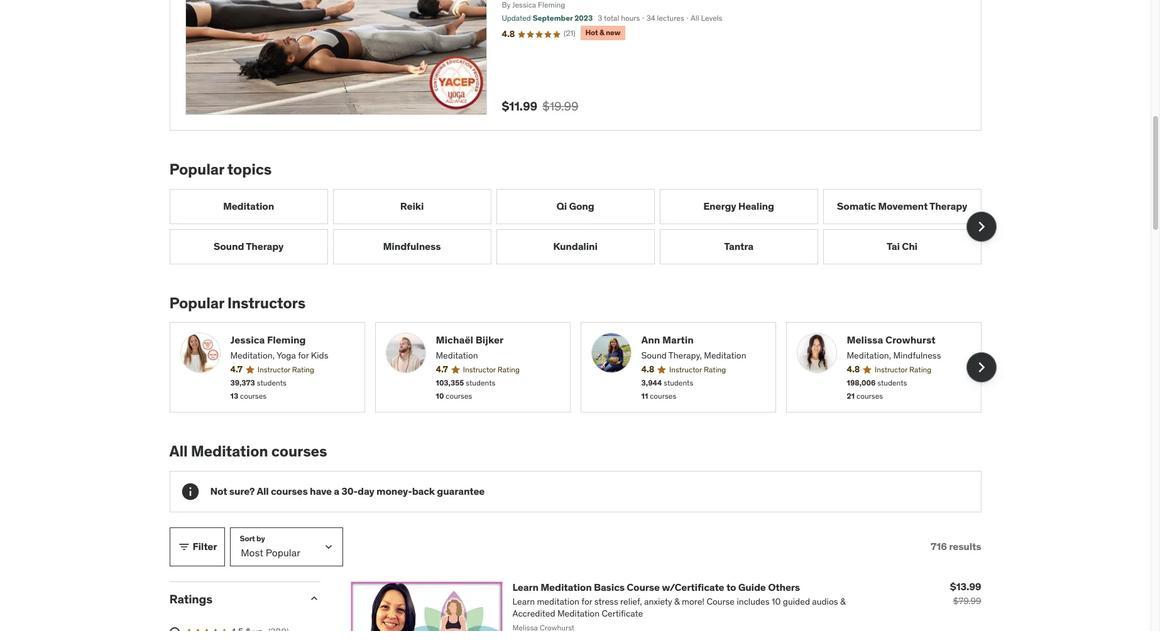 Task type: describe. For each thing, give the bounding box(es) containing it.
mindfulness inside the melissa crowhurst meditation, mindfulness
[[894, 350, 942, 361]]

meditation inside michaël bijker meditation
[[436, 350, 478, 361]]

103,355 students 10 courses
[[436, 379, 496, 401]]

popular instructors element
[[169, 293, 997, 413]]

bijker
[[476, 334, 504, 347]]

w/certificate
[[662, 581, 725, 594]]

34 lectures
[[647, 13, 685, 22]]

mindfulness inside mindfulness link
[[383, 240, 441, 253]]

716 results
[[931, 541, 982, 553]]

courses for all
[[271, 485, 308, 498]]

yoga
[[277, 350, 296, 361]]

hot & new
[[586, 28, 621, 37]]

back
[[412, 485, 435, 498]]

not sure? all courses have a 30-day money-back guarantee
[[210, 485, 485, 498]]

next image for popular instructors
[[972, 358, 992, 378]]

103,355
[[436, 379, 464, 388]]

all for all levels
[[691, 13, 699, 22]]

$11.99 $19.99
[[502, 99, 579, 114]]

have
[[310, 485, 332, 498]]

qi
[[557, 200, 567, 213]]

tai
[[887, 240, 900, 253]]

jessica
[[230, 334, 265, 347]]

crowhurst
[[886, 334, 936, 347]]

tantra link
[[660, 229, 818, 264]]

34
[[647, 13, 656, 22]]

39,373 students 13 courses
[[230, 379, 287, 401]]

mindfulness link
[[333, 229, 491, 264]]

healing
[[739, 200, 774, 213]]

topics
[[227, 160, 272, 179]]

courses for 10
[[446, 392, 472, 401]]

198,006 students 21 courses
[[847, 379, 908, 401]]

39,373
[[230, 379, 255, 388]]

therapy,
[[669, 350, 702, 361]]

students for fleming
[[257, 379, 287, 388]]

guarantee
[[437, 485, 485, 498]]

guide
[[739, 581, 766, 594]]

ratings button
[[169, 592, 298, 607]]

michaël bijker meditation
[[436, 334, 504, 361]]

money-
[[377, 485, 412, 498]]

all meditation courses
[[169, 442, 327, 461]]

kundalini
[[553, 240, 598, 253]]

sound therapy link
[[169, 229, 328, 264]]

carousel element for popular instructors
[[169, 323, 997, 413]]

instructors
[[227, 293, 306, 313]]

instructor rating for crowhurst
[[875, 366, 932, 375]]

3 total hours
[[598, 13, 640, 22]]

13
[[230, 392, 238, 401]]

students for martin
[[664, 379, 694, 388]]

learn meditation basics course w/certificate to guide others link
[[513, 581, 800, 594]]

kundalini link
[[496, 229, 655, 264]]

others
[[768, 581, 800, 594]]

somatic movement therapy
[[837, 200, 968, 213]]

day
[[358, 485, 375, 498]]

a
[[334, 485, 340, 498]]

energy
[[704, 200, 737, 213]]

movement
[[879, 200, 928, 213]]

ratings
[[169, 592, 213, 607]]

instructor for bijker
[[463, 366, 496, 375]]

0 horizontal spatial sound
[[214, 240, 244, 253]]

new
[[606, 28, 621, 37]]

courses for 13
[[240, 392, 267, 401]]

ann martin sound therapy, meditation
[[642, 334, 747, 361]]

(21)
[[564, 29, 576, 38]]

reiki
[[400, 200, 424, 213]]

melissa crowhurst link
[[847, 333, 971, 348]]

updated
[[502, 13, 531, 22]]

rating for martin
[[704, 366, 726, 375]]

jessica fleming link
[[230, 333, 354, 348]]

3,944 students 11 courses
[[642, 379, 694, 401]]

students for crowhurst
[[878, 379, 908, 388]]

instructor for fleming
[[258, 366, 290, 375]]

ann
[[642, 334, 660, 347]]

2023
[[575, 13, 593, 22]]

rating for fleming
[[292, 366, 314, 375]]

ann martin link
[[642, 333, 765, 348]]

energy healing link
[[660, 189, 818, 224]]

hours
[[621, 13, 640, 22]]

to
[[727, 581, 737, 594]]

sure?
[[229, 485, 255, 498]]

3,944
[[642, 379, 662, 388]]

meditation link
[[169, 189, 328, 224]]

learn meditation basics course w/certificate to guide others
[[513, 581, 800, 594]]

rating for bijker
[[498, 366, 520, 375]]

198,006
[[847, 379, 876, 388]]

instructor rating for martin
[[670, 366, 726, 375]]

kids
[[311, 350, 329, 361]]

melissa crowhurst meditation, mindfulness
[[847, 334, 942, 361]]



Task type: vqa. For each thing, say whether or not it's contained in the screenshot.


Task type: locate. For each thing, give the bounding box(es) containing it.
students inside 103,355 students 10 courses
[[466, 379, 496, 388]]

rating down for
[[292, 366, 314, 375]]

courses inside "39,373 students 13 courses"
[[240, 392, 267, 401]]

1 vertical spatial popular
[[169, 293, 224, 313]]

0 horizontal spatial therapy
[[246, 240, 284, 253]]

1 horizontal spatial 4.8
[[642, 364, 655, 376]]

courses
[[240, 392, 267, 401], [446, 392, 472, 401], [650, 392, 677, 401], [857, 392, 883, 401], [271, 442, 327, 461], [271, 485, 308, 498]]

rating
[[292, 366, 314, 375], [498, 366, 520, 375], [704, 366, 726, 375], [910, 366, 932, 375]]

all for all meditation courses
[[169, 442, 188, 461]]

meditation
[[223, 200, 274, 213], [436, 350, 478, 361], [704, 350, 747, 361], [191, 442, 268, 461], [541, 581, 592, 594]]

tai chi link
[[823, 229, 982, 264]]

4.7 up the 103,355
[[436, 364, 448, 376]]

1 horizontal spatial therapy
[[930, 200, 968, 213]]

instructor rating down 'yoga'
[[258, 366, 314, 375]]

2 students from the left
[[466, 379, 496, 388]]

0 horizontal spatial mindfulness
[[383, 240, 441, 253]]

chi
[[902, 240, 918, 253]]

meditation,
[[230, 350, 275, 361], [847, 350, 892, 361]]

instructor rating down the bijker at bottom
[[463, 366, 520, 375]]

716 results status
[[931, 541, 982, 553]]

filter button
[[169, 528, 225, 567]]

courses inside 3,944 students 11 courses
[[650, 392, 677, 401]]

meditation, for melissa
[[847, 350, 892, 361]]

1 next image from the top
[[972, 217, 992, 237]]

instructor up 103,355 students 10 courses at the bottom left
[[463, 366, 496, 375]]

popular
[[169, 160, 224, 179], [169, 293, 224, 313]]

3 instructor rating from the left
[[670, 366, 726, 375]]

instructor down 'therapy,'
[[670, 366, 702, 375]]

meditation right learn
[[541, 581, 592, 594]]

all
[[691, 13, 699, 22], [169, 442, 188, 461], [257, 485, 269, 498]]

students right the 103,355
[[466, 379, 496, 388]]

courses inside 198,006 students 21 courses
[[857, 392, 883, 401]]

4.8 up 198,006
[[847, 364, 860, 376]]

courses down the 103,355
[[446, 392, 472, 401]]

carousel element
[[169, 189, 997, 264], [169, 323, 997, 413]]

hot
[[586, 28, 598, 37]]

meditation, inside the melissa crowhurst meditation, mindfulness
[[847, 350, 892, 361]]

4 rating from the left
[[910, 366, 932, 375]]

rating down crowhurst
[[910, 366, 932, 375]]

4.7 up 39,373
[[230, 364, 243, 376]]

4.7 for jessica fleming
[[230, 364, 243, 376]]

21
[[847, 392, 855, 401]]

mindfulness down reiki link
[[383, 240, 441, 253]]

basics
[[594, 581, 625, 594]]

1 horizontal spatial sound
[[642, 350, 667, 361]]

somatic
[[837, 200, 876, 213]]

melissa
[[847, 334, 884, 347]]

sound down "ann" in the right of the page
[[642, 350, 667, 361]]

instructor rating for fleming
[[258, 366, 314, 375]]

course
[[627, 581, 660, 594]]

4.8 up "3,944"
[[642, 364, 655, 376]]

4 instructor rating from the left
[[875, 366, 932, 375]]

4.8 for ann martin
[[642, 364, 655, 376]]

1 carousel element from the top
[[169, 189, 997, 264]]

mindfulness
[[383, 240, 441, 253], [894, 350, 942, 361]]

0 vertical spatial popular
[[169, 160, 224, 179]]

sound therapy
[[214, 240, 284, 253]]

fleming
[[267, 334, 306, 347]]

students right 198,006
[[878, 379, 908, 388]]

1 vertical spatial next image
[[972, 358, 992, 378]]

716
[[931, 541, 947, 553]]

instructor rating for bijker
[[463, 366, 520, 375]]

michaël
[[436, 334, 474, 347]]

0 vertical spatial next image
[[972, 217, 992, 237]]

students inside 3,944 students 11 courses
[[664, 379, 694, 388]]

0 vertical spatial therapy
[[930, 200, 968, 213]]

&
[[600, 28, 605, 37]]

next image for popular topics
[[972, 217, 992, 237]]

2 meditation, from the left
[[847, 350, 892, 361]]

4.8 down updated at the top of page
[[502, 28, 515, 40]]

courses down 39,373
[[240, 392, 267, 401]]

1 rating from the left
[[292, 366, 314, 375]]

$11.99
[[502, 99, 538, 114]]

2 carousel element from the top
[[169, 323, 997, 413]]

popular instructors
[[169, 293, 306, 313]]

2 horizontal spatial all
[[691, 13, 699, 22]]

gong
[[569, 200, 595, 213]]

filter
[[193, 541, 217, 553]]

meditation down ann martin link
[[704, 350, 747, 361]]

11
[[642, 392, 648, 401]]

1 vertical spatial carousel element
[[169, 323, 997, 413]]

updated september 2023
[[502, 13, 593, 22]]

meditation, down melissa
[[847, 350, 892, 361]]

michaël bijker link
[[436, 333, 560, 348]]

2 instructor rating from the left
[[463, 366, 520, 375]]

small image
[[308, 593, 320, 605]]

results
[[950, 541, 982, 553]]

1 meditation, from the left
[[230, 350, 275, 361]]

1 horizontal spatial mindfulness
[[894, 350, 942, 361]]

students right 39,373
[[257, 379, 287, 388]]

3 students from the left
[[664, 379, 694, 388]]

qi gong
[[557, 200, 595, 213]]

10
[[436, 392, 444, 401]]

4 students from the left
[[878, 379, 908, 388]]

1 4.7 from the left
[[230, 364, 243, 376]]

therapy right movement
[[930, 200, 968, 213]]

therapy
[[930, 200, 968, 213], [246, 240, 284, 253]]

0 vertical spatial carousel element
[[169, 189, 997, 264]]

$79.99
[[954, 596, 982, 607]]

popular for popular instructors
[[169, 293, 224, 313]]

1 horizontal spatial 4.7
[[436, 364, 448, 376]]

meditation, down jessica
[[230, 350, 275, 361]]

levels
[[701, 13, 723, 22]]

0 horizontal spatial 4.8
[[502, 28, 515, 40]]

0 horizontal spatial all
[[169, 442, 188, 461]]

popular topics
[[169, 160, 272, 179]]

3
[[598, 13, 603, 22]]

1 vertical spatial mindfulness
[[894, 350, 942, 361]]

instructor down 'yoga'
[[258, 366, 290, 375]]

1 popular from the top
[[169, 160, 224, 179]]

2 rating from the left
[[498, 366, 520, 375]]

3 rating from the left
[[704, 366, 726, 375]]

courses up have
[[271, 442, 327, 461]]

0 horizontal spatial 4.7
[[230, 364, 243, 376]]

martin
[[663, 334, 694, 347]]

courses left have
[[271, 485, 308, 498]]

$19.99
[[543, 99, 579, 114]]

1 instructor rating from the left
[[258, 366, 314, 375]]

instructor down the melissa crowhurst meditation, mindfulness at the right of page
[[875, 366, 908, 375]]

2 instructor from the left
[[463, 366, 496, 375]]

courses down "3,944"
[[650, 392, 677, 401]]

0 horizontal spatial meditation,
[[230, 350, 275, 361]]

therapy down meditation link
[[246, 240, 284, 253]]

$13.99 $79.99
[[950, 581, 982, 607]]

carousel element containing jessica fleming
[[169, 323, 997, 413]]

2 popular from the top
[[169, 293, 224, 313]]

sound inside ann martin sound therapy, meditation
[[642, 350, 667, 361]]

rating for crowhurst
[[910, 366, 932, 375]]

meditation, inside jessica fleming meditation, yoga for kids
[[230, 350, 275, 361]]

lectures
[[657, 13, 685, 22]]

meditation, for jessica
[[230, 350, 275, 361]]

courses for 21
[[857, 392, 883, 401]]

instructor for martin
[[670, 366, 702, 375]]

students inside 198,006 students 21 courses
[[878, 379, 908, 388]]

carousel element for popular topics
[[169, 189, 997, 264]]

1 vertical spatial all
[[169, 442, 188, 461]]

4.7 for michaël bijker
[[436, 364, 448, 376]]

qi gong link
[[496, 189, 655, 224]]

students inside "39,373 students 13 courses"
[[257, 379, 287, 388]]

rating down ann martin sound therapy, meditation
[[704, 366, 726, 375]]

30-
[[342, 485, 358, 498]]

somatic movement therapy link
[[823, 189, 982, 224]]

mindfulness down crowhurst
[[894, 350, 942, 361]]

0 vertical spatial sound
[[214, 240, 244, 253]]

2 next image from the top
[[972, 358, 992, 378]]

2 vertical spatial all
[[257, 485, 269, 498]]

1 instructor from the left
[[258, 366, 290, 375]]

courses for 11
[[650, 392, 677, 401]]

courses down 198,006
[[857, 392, 883, 401]]

tantra
[[724, 240, 754, 253]]

september
[[533, 13, 573, 22]]

students right "3,944"
[[664, 379, 694, 388]]

2 4.7 from the left
[[436, 364, 448, 376]]

0 vertical spatial all
[[691, 13, 699, 22]]

meditation down michaël
[[436, 350, 478, 361]]

1 vertical spatial therapy
[[246, 240, 284, 253]]

popular for popular topics
[[169, 160, 224, 179]]

for
[[298, 350, 309, 361]]

4 instructor from the left
[[875, 366, 908, 375]]

4.8
[[502, 28, 515, 40], [642, 364, 655, 376], [847, 364, 860, 376]]

jessica fleming meditation, yoga for kids
[[230, 334, 329, 361]]

0 vertical spatial mindfulness
[[383, 240, 441, 253]]

meditation down the topics
[[223, 200, 274, 213]]

reiki link
[[333, 189, 491, 224]]

small image
[[178, 541, 190, 554]]

1 horizontal spatial all
[[257, 485, 269, 498]]

4.8 for melissa crowhurst
[[847, 364, 860, 376]]

1 horizontal spatial meditation,
[[847, 350, 892, 361]]

courses inside 103,355 students 10 courses
[[446, 392, 472, 401]]

2 horizontal spatial 4.8
[[847, 364, 860, 376]]

meditation up not
[[191, 442, 268, 461]]

instructor rating down 'therapy,'
[[670, 366, 726, 375]]

students for bijker
[[466, 379, 496, 388]]

not
[[210, 485, 227, 498]]

instructor
[[258, 366, 290, 375], [463, 366, 496, 375], [670, 366, 702, 375], [875, 366, 908, 375]]

next image
[[972, 217, 992, 237], [972, 358, 992, 378]]

tai chi
[[887, 240, 918, 253]]

energy healing
[[704, 200, 774, 213]]

carousel element containing meditation
[[169, 189, 997, 264]]

all levels
[[691, 13, 723, 22]]

instructor for crowhurst
[[875, 366, 908, 375]]

instructor rating down the melissa crowhurst meditation, mindfulness at the right of page
[[875, 366, 932, 375]]

1 students from the left
[[257, 379, 287, 388]]

sound down meditation link
[[214, 240, 244, 253]]

meditation inside ann martin sound therapy, meditation
[[704, 350, 747, 361]]

next image inside 'popular instructors' element
[[972, 358, 992, 378]]

1 vertical spatial sound
[[642, 350, 667, 361]]

3 instructor from the left
[[670, 366, 702, 375]]

rating down michaël bijker link
[[498, 366, 520, 375]]



